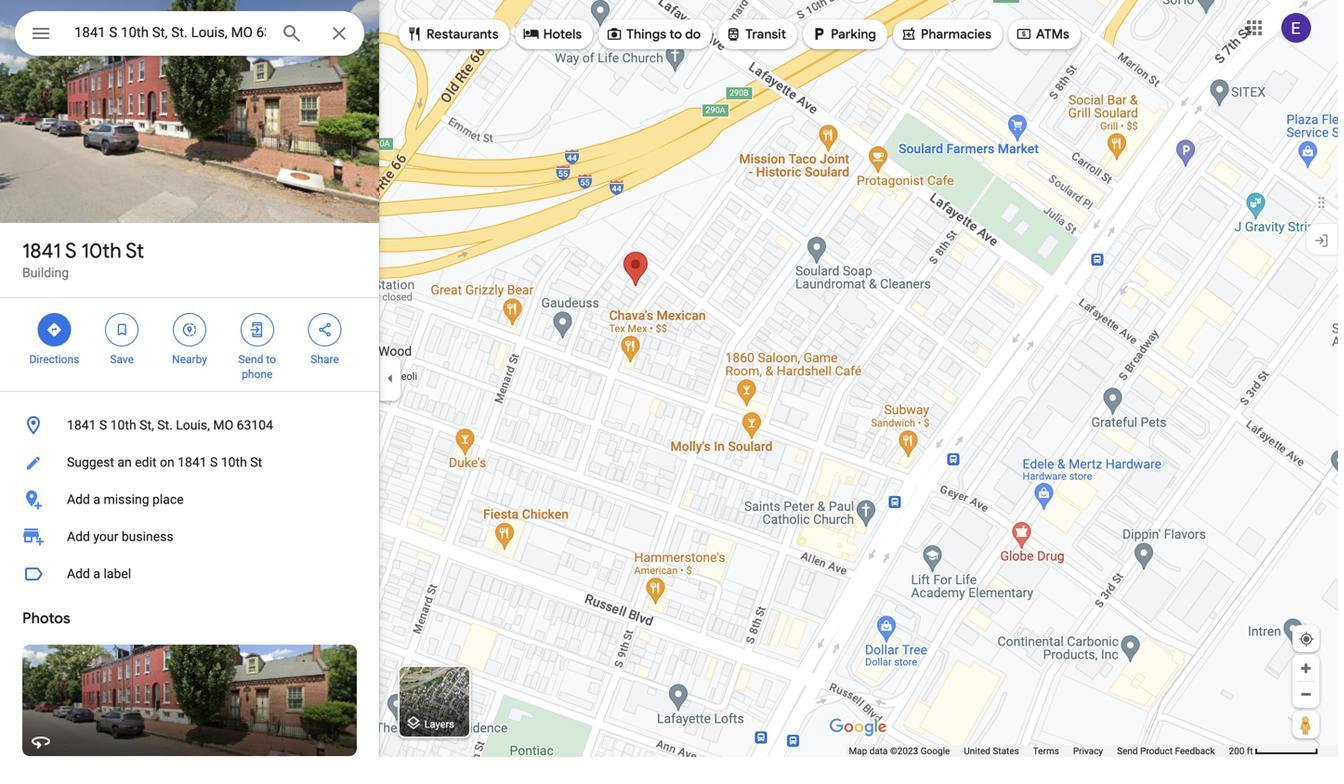 Task type: locate. For each thing, give the bounding box(es) containing it.
10th inside button
[[110, 418, 136, 433]]

1 vertical spatial add
[[67, 530, 90, 545]]

10th left st, on the left bottom of page
[[110, 418, 136, 433]]

0 vertical spatial add
[[67, 492, 90, 508]]

 parking
[[811, 24, 877, 44]]


[[606, 24, 623, 44]]

 restaurants
[[406, 24, 499, 44]]

0 horizontal spatial to
[[266, 353, 276, 366]]

zoom in image
[[1300, 662, 1314, 676]]

data
[[870, 746, 888, 757]]

1 horizontal spatial 1841
[[67, 418, 96, 433]]

1841
[[22, 238, 61, 264], [67, 418, 96, 433], [178, 455, 207, 470]]

0 vertical spatial a
[[93, 492, 100, 508]]


[[30, 20, 52, 47]]

suggest an edit on 1841 s 10th st
[[67, 455, 262, 470]]

1 horizontal spatial to
[[670, 26, 682, 43]]

terms
[[1034, 746, 1060, 757]]

10th down mo
[[221, 455, 247, 470]]


[[114, 320, 130, 340]]

st,
[[140, 418, 154, 433]]

google account: eesa khan  
(eesa.khan@adept.ai) image
[[1282, 13, 1312, 43]]

footer
[[849, 746, 1230, 758]]

2 add from the top
[[67, 530, 90, 545]]

1841 s 10th st building
[[22, 238, 144, 281]]

0 vertical spatial send
[[239, 353, 264, 366]]

10th up the 
[[81, 238, 122, 264]]

photos
[[22, 609, 70, 629]]

1841 inside 1841 s 10th st building
[[22, 238, 61, 264]]

to up phone at the left of page
[[266, 353, 276, 366]]

zoom out image
[[1300, 688, 1314, 702]]

 pharmacies
[[901, 24, 992, 44]]

a left label
[[93, 567, 100, 582]]

0 vertical spatial to
[[670, 26, 682, 43]]

a left the missing
[[93, 492, 100, 508]]

1 a from the top
[[93, 492, 100, 508]]

map
[[849, 746, 868, 757]]

 things to do
[[606, 24, 701, 44]]

1841 right on
[[178, 455, 207, 470]]

0 horizontal spatial s
[[65, 238, 77, 264]]

your
[[93, 530, 118, 545]]

1 vertical spatial send
[[1118, 746, 1139, 757]]

1841 s 10th st, st. louis, mo 63104 button
[[0, 407, 379, 444]]

save
[[110, 353, 134, 366]]

1 horizontal spatial send
[[1118, 746, 1139, 757]]

10th inside 1841 s 10th st building
[[81, 238, 122, 264]]

add a missing place
[[67, 492, 184, 508]]

1 vertical spatial s
[[99, 418, 107, 433]]

2 horizontal spatial 1841
[[178, 455, 207, 470]]

2 a from the top
[[93, 567, 100, 582]]

atms
[[1037, 26, 1070, 43]]

0 horizontal spatial st
[[126, 238, 144, 264]]

feedback
[[1176, 746, 1216, 757]]

s up building at the top of page
[[65, 238, 77, 264]]

mo
[[213, 418, 234, 433]]

10th
[[81, 238, 122, 264], [110, 418, 136, 433], [221, 455, 247, 470]]


[[249, 320, 266, 340]]

do
[[686, 26, 701, 43]]

2 vertical spatial s
[[210, 455, 218, 470]]

a
[[93, 492, 100, 508], [93, 567, 100, 582]]

1 vertical spatial a
[[93, 567, 100, 582]]

edit
[[135, 455, 157, 470]]

send left product
[[1118, 746, 1139, 757]]

1 vertical spatial to
[[266, 353, 276, 366]]

None field
[[74, 21, 266, 44]]

0 horizontal spatial 1841
[[22, 238, 61, 264]]

terms button
[[1034, 746, 1060, 758]]

s down mo
[[210, 455, 218, 470]]

send inside "send to phone"
[[239, 353, 264, 366]]

2 horizontal spatial s
[[210, 455, 218, 470]]

show street view coverage image
[[1293, 711, 1320, 739]]

add inside "link"
[[67, 530, 90, 545]]

send up phone at the left of page
[[239, 353, 264, 366]]

phone
[[242, 368, 273, 381]]

add
[[67, 492, 90, 508], [67, 530, 90, 545], [67, 567, 90, 582]]

google
[[921, 746, 951, 757]]

0 vertical spatial 1841
[[22, 238, 61, 264]]

1841 inside button
[[67, 418, 96, 433]]

show your location image
[[1299, 631, 1316, 648]]

1841 for st
[[22, 238, 61, 264]]

1 vertical spatial 1841
[[67, 418, 96, 433]]

1841 S 10th St, St. Louis, MO 63104 field
[[15, 11, 364, 56]]

add down suggest
[[67, 492, 90, 508]]

suggest
[[67, 455, 114, 470]]

united states button
[[965, 746, 1020, 758]]

united
[[965, 746, 991, 757]]

3 add from the top
[[67, 567, 90, 582]]

s
[[65, 238, 77, 264], [99, 418, 107, 433], [210, 455, 218, 470]]

send inside send product feedback button
[[1118, 746, 1139, 757]]

st up the 
[[126, 238, 144, 264]]


[[406, 24, 423, 44]]

0 vertical spatial s
[[65, 238, 77, 264]]

add a label button
[[0, 556, 379, 593]]

1 horizontal spatial st
[[250, 455, 262, 470]]

1 horizontal spatial s
[[99, 418, 107, 433]]


[[901, 24, 918, 44]]

2 vertical spatial 1841
[[178, 455, 207, 470]]

2 vertical spatial 10th
[[221, 455, 247, 470]]

0 horizontal spatial send
[[239, 353, 264, 366]]

0 vertical spatial st
[[126, 238, 144, 264]]


[[811, 24, 828, 44]]

st.
[[157, 418, 173, 433]]


[[181, 320, 198, 340]]

transit
[[746, 26, 787, 43]]

s inside 1841 s 10th st building
[[65, 238, 77, 264]]

st down 63104
[[250, 455, 262, 470]]

on
[[160, 455, 175, 470]]

add for add a missing place
[[67, 492, 90, 508]]

10th for st,
[[110, 418, 136, 433]]

0 vertical spatial 10th
[[81, 238, 122, 264]]

1 add from the top
[[67, 492, 90, 508]]

to
[[670, 26, 682, 43], [266, 353, 276, 366]]

business
[[122, 530, 173, 545]]

actions for 1841 s 10th st region
[[0, 298, 379, 391]]

a for missing
[[93, 492, 100, 508]]

add left label
[[67, 567, 90, 582]]

1 vertical spatial st
[[250, 455, 262, 470]]

s up suggest
[[99, 418, 107, 433]]


[[523, 24, 540, 44]]

add left the your
[[67, 530, 90, 545]]

s inside button
[[99, 418, 107, 433]]

2 vertical spatial add
[[67, 567, 90, 582]]

st inside 1841 s 10th st building
[[126, 238, 144, 264]]

1841 up suggest
[[67, 418, 96, 433]]

add for add your business
[[67, 530, 90, 545]]

st inside button
[[250, 455, 262, 470]]

st
[[126, 238, 144, 264], [250, 455, 262, 470]]

1 vertical spatial 10th
[[110, 418, 136, 433]]

s for st,
[[99, 418, 107, 433]]

directions
[[29, 353, 79, 366]]


[[1016, 24, 1033, 44]]

to left 'do'
[[670, 26, 682, 43]]

 atms
[[1016, 24, 1070, 44]]

layers
[[425, 719, 455, 731]]

1841 up building at the top of page
[[22, 238, 61, 264]]

send
[[239, 353, 264, 366], [1118, 746, 1139, 757]]

footer containing map data ©2023 google
[[849, 746, 1230, 758]]

map data ©2023 google
[[849, 746, 951, 757]]

hotels
[[544, 26, 582, 43]]



Task type: describe. For each thing, give the bounding box(es) containing it.
add your business
[[67, 530, 173, 545]]

send for send to phone
[[239, 353, 264, 366]]


[[317, 320, 333, 340]]

louis,
[[176, 418, 210, 433]]

63104
[[237, 418, 273, 433]]

add a label
[[67, 567, 131, 582]]

google maps element
[[0, 0, 1339, 758]]

200
[[1230, 746, 1245, 757]]

1841 s 10th st main content
[[0, 0, 379, 758]]

product
[[1141, 746, 1173, 757]]

ft
[[1248, 746, 1254, 757]]

label
[[104, 567, 131, 582]]

building
[[22, 265, 69, 281]]

10th inside button
[[221, 455, 247, 470]]

10th for st
[[81, 238, 122, 264]]

add for add a label
[[67, 567, 90, 582]]

things
[[627, 26, 667, 43]]

1841 inside button
[[178, 455, 207, 470]]

add a missing place button
[[0, 482, 379, 519]]

place
[[153, 492, 184, 508]]

 hotels
[[523, 24, 582, 44]]

s for st
[[65, 238, 77, 264]]

share
[[311, 353, 339, 366]]

a for label
[[93, 567, 100, 582]]

©2023
[[891, 746, 919, 757]]

states
[[993, 746, 1020, 757]]

add your business link
[[0, 519, 379, 556]]

 transit
[[726, 24, 787, 44]]

missing
[[104, 492, 149, 508]]

send to phone
[[239, 353, 276, 381]]

suggest an edit on 1841 s 10th st button
[[0, 444, 379, 482]]

parking
[[831, 26, 877, 43]]

privacy
[[1074, 746, 1104, 757]]

privacy button
[[1074, 746, 1104, 758]]

send product feedback
[[1118, 746, 1216, 757]]

1841 s 10th st, st. louis, mo 63104
[[67, 418, 273, 433]]

collapse side panel image
[[380, 369, 401, 389]]

s inside button
[[210, 455, 218, 470]]

200 ft
[[1230, 746, 1254, 757]]

restaurants
[[427, 26, 499, 43]]

an
[[118, 455, 132, 470]]

united states
[[965, 746, 1020, 757]]

nearby
[[172, 353, 207, 366]]

 search field
[[15, 11, 364, 60]]


[[46, 320, 63, 340]]


[[726, 24, 742, 44]]

to inside ' things to do'
[[670, 26, 682, 43]]

send for send product feedback
[[1118, 746, 1139, 757]]

 button
[[15, 11, 67, 60]]

footer inside google maps element
[[849, 746, 1230, 758]]

pharmacies
[[921, 26, 992, 43]]

none field inside '1841 s 10th st, st. louis, mo 63104' field
[[74, 21, 266, 44]]

send product feedback button
[[1118, 746, 1216, 758]]

1841 for st,
[[67, 418, 96, 433]]

200 ft button
[[1230, 746, 1319, 757]]

to inside "send to phone"
[[266, 353, 276, 366]]



Task type: vqa. For each thing, say whether or not it's contained in the screenshot.
the bottommost Send
yes



